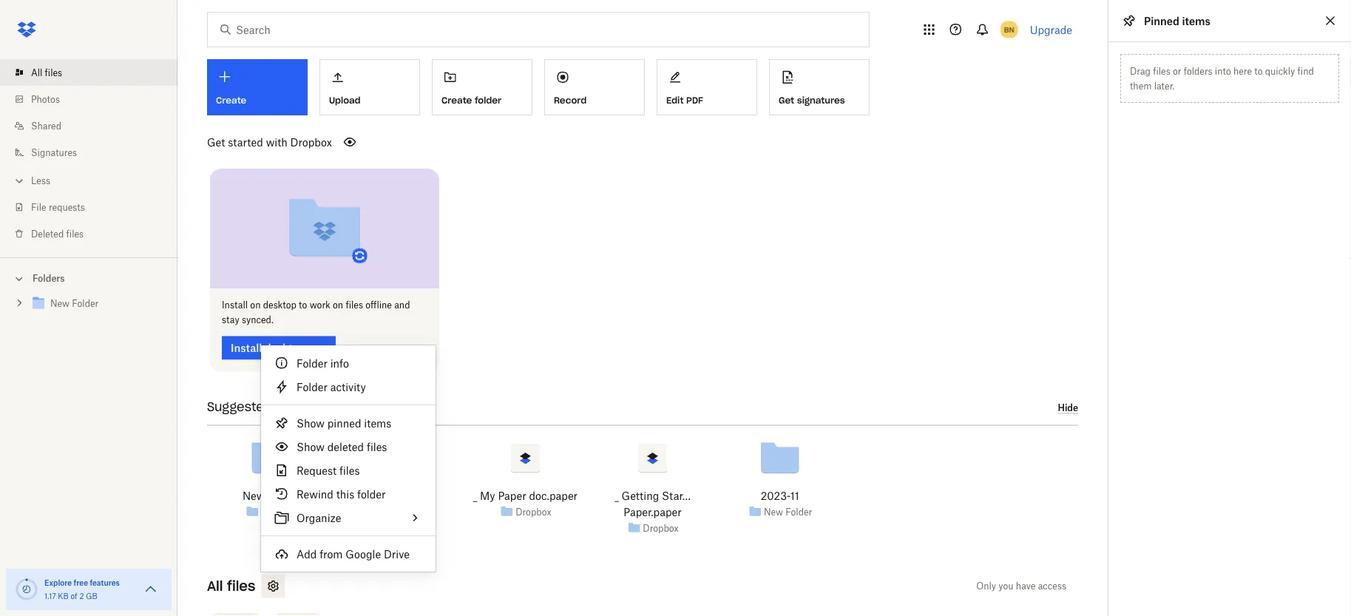 Task type: describe. For each thing, give the bounding box(es) containing it.
suggested from your activity
[[207, 399, 386, 415]]

2
[[79, 591, 84, 601]]

_ for _ my paper doc.paper
[[473, 490, 477, 502]]

request files menu item
[[261, 459, 436, 482]]

free
[[74, 578, 88, 587]]

create folder
[[442, 95, 502, 106]]

to
[[299, 300, 307, 311]]

_ for _ getting star… paper.paper
[[615, 490, 619, 502]]

from for google
[[320, 548, 343, 560]]

paper.paper
[[624, 506, 682, 519]]

dropbox link for _ my paper doc.paper
[[516, 504, 551, 519]]

create
[[442, 95, 472, 106]]

record button
[[544, 59, 645, 115]]

rewind this folder
[[297, 488, 386, 500]]

features
[[90, 578, 120, 587]]

gb
[[86, 591, 97, 601]]

0 horizontal spatial new
[[243, 490, 265, 502]]

record
[[554, 95, 587, 106]]

organize menu item
[[261, 506, 436, 530]]

edit
[[666, 95, 684, 106]]

doc.paper
[[529, 490, 578, 502]]

photos
[[31, 94, 60, 105]]

dropbox inside untitled.paper dropbox
[[388, 506, 424, 517]]

started
[[228, 136, 263, 148]]

explore free features 1.17 kb of 2 gb
[[44, 578, 120, 601]]

you
[[999, 581, 1014, 592]]

access
[[1038, 581, 1067, 592]]

deleted
[[327, 440, 364, 453]]

quota usage element
[[15, 578, 38, 601]]

add
[[297, 548, 317, 560]]

show pinned items menu item
[[261, 411, 436, 435]]

files inside install on desktop to work on files offline and stay synced.
[[346, 300, 363, 311]]

show for show deleted files
[[297, 440, 325, 453]]

offline
[[366, 300, 392, 311]]

suggested
[[207, 399, 272, 415]]

2023-11 link
[[761, 488, 799, 504]]

explore
[[44, 578, 72, 587]]

file
[[31, 202, 46, 213]]

install
[[222, 300, 248, 311]]

this
[[336, 488, 354, 500]]

1 vertical spatial activity
[[340, 399, 386, 415]]

signatures link
[[12, 139, 178, 166]]

all files link
[[12, 59, 178, 86]]

requests
[[49, 202, 85, 213]]

1.17
[[44, 591, 56, 601]]

rewind
[[297, 488, 333, 500]]

show for show pinned items
[[297, 417, 325, 429]]

untitled.paper link
[[363, 488, 433, 504]]

pinned items
[[1144, 14, 1211, 27]]

11
[[791, 490, 799, 502]]

desktop
[[263, 300, 297, 311]]

get signatures
[[779, 95, 845, 106]]

2 on from the left
[[333, 300, 343, 311]]

0 vertical spatial new folder link
[[243, 488, 299, 504]]

of
[[71, 591, 77, 601]]

deleted files link
[[12, 220, 178, 247]]

dropbox link for _ getting star… paper.paper
[[643, 521, 679, 536]]

and
[[394, 300, 410, 311]]

photos link
[[12, 86, 178, 112]]

0 horizontal spatial new folder
[[243, 490, 299, 502]]

_ my paper doc.paper
[[473, 490, 578, 502]]

edit pdf button
[[657, 59, 757, 115]]

file requests
[[31, 202, 85, 213]]

less image
[[12, 173, 27, 188]]

file requests link
[[12, 194, 178, 220]]

files inside menu item
[[367, 440, 387, 453]]

star…
[[662, 490, 691, 502]]

signatures
[[31, 147, 77, 158]]

activity inside menu item
[[330, 381, 366, 393]]

show deleted files
[[297, 440, 387, 453]]

upgrade
[[1030, 23, 1073, 36]]

show deleted files menu item
[[261, 435, 436, 459]]

google
[[346, 548, 381, 560]]

untitled.paper
[[363, 490, 433, 502]]

folder down '11'
[[786, 506, 812, 517]]

get signatures button
[[769, 59, 870, 115]]

only
[[977, 581, 996, 592]]

1 horizontal spatial items
[[1182, 14, 1211, 27]]

dropbox for new folder
[[261, 506, 297, 517]]

all files list item
[[0, 59, 178, 86]]

folder left info
[[297, 357, 328, 369]]

all inside "list item"
[[31, 67, 42, 78]]

1 vertical spatial new folder
[[764, 506, 812, 517]]



Task type: vqa. For each thing, say whether or not it's contained in the screenshot.
deleted
yes



Task type: locate. For each thing, give the bounding box(es) containing it.
0 vertical spatial get
[[779, 95, 795, 106]]

pinned
[[327, 417, 361, 429]]

from inside 'add from google drive' menu item
[[320, 548, 343, 560]]

folders button
[[0, 267, 178, 289]]

_ getting star… paper.paper
[[615, 490, 691, 519]]

_ getting star… paper.paper link
[[599, 488, 706, 520]]

1 on from the left
[[250, 300, 261, 311]]

dropbox link for new folder
[[261, 504, 297, 519]]

2 _ from the left
[[615, 490, 619, 502]]

new folder
[[243, 490, 299, 502], [764, 506, 812, 517]]

0 horizontal spatial get
[[207, 136, 225, 148]]

_ left my at the bottom of page
[[473, 490, 477, 502]]

stay
[[222, 314, 239, 325]]

shared
[[31, 120, 61, 131]]

0 vertical spatial show
[[297, 417, 325, 429]]

new folder down '11'
[[764, 506, 812, 517]]

files up photos
[[45, 67, 62, 78]]

work
[[310, 300, 330, 311]]

add from google drive menu item
[[261, 542, 436, 566]]

get left signatures
[[779, 95, 795, 106]]

folder right create
[[475, 95, 502, 106]]

0 horizontal spatial all files
[[31, 67, 62, 78]]

list containing all files
[[0, 50, 178, 257]]

from for your
[[276, 399, 305, 415]]

folder up organize
[[268, 490, 299, 502]]

get started with dropbox
[[207, 136, 332, 148]]

2023-11
[[761, 490, 799, 502]]

deleted
[[31, 228, 64, 239]]

all files
[[31, 67, 62, 78], [207, 578, 255, 595]]

all
[[31, 67, 42, 78], [207, 578, 223, 595]]

from left your at the left bottom of page
[[276, 399, 305, 415]]

_ inside _ getting star… paper.paper
[[615, 490, 619, 502]]

show inside menu item
[[297, 440, 325, 453]]

1 horizontal spatial on
[[333, 300, 343, 311]]

shared link
[[12, 112, 178, 139]]

new folder link down '11'
[[764, 504, 812, 519]]

list
[[0, 50, 178, 257]]

1 horizontal spatial all files
[[207, 578, 255, 595]]

all files left folder settings image on the left
[[207, 578, 255, 595]]

files inside menu item
[[339, 464, 360, 477]]

0 horizontal spatial new folder link
[[243, 488, 299, 504]]

dropbox image
[[12, 15, 41, 44]]

my
[[480, 490, 495, 502]]

1 show from the top
[[297, 417, 325, 429]]

kb
[[58, 591, 69, 601]]

folder
[[475, 95, 502, 106], [357, 488, 386, 500]]

0 vertical spatial all files
[[31, 67, 62, 78]]

get for get signatures
[[779, 95, 795, 106]]

folder info
[[297, 357, 349, 369]]

pdf
[[686, 95, 703, 106]]

0 horizontal spatial folder
[[357, 488, 386, 500]]

folder
[[297, 357, 328, 369], [297, 381, 328, 393], [268, 490, 299, 502], [786, 506, 812, 517]]

new left rewind
[[243, 490, 265, 502]]

1 vertical spatial folder
[[357, 488, 386, 500]]

1 horizontal spatial _
[[615, 490, 619, 502]]

new folder link down request
[[243, 488, 299, 504]]

files up rewind this folder menu item
[[339, 464, 360, 477]]

2023-
[[761, 490, 791, 502]]

folder info menu item
[[261, 351, 436, 375]]

folder settings image
[[264, 577, 282, 595]]

dropbox down _ my paper doc.paper link
[[516, 506, 551, 517]]

_ left getting
[[615, 490, 619, 502]]

dropbox down paper.paper
[[643, 523, 679, 534]]

items inside show pinned items menu item
[[364, 417, 392, 429]]

0 vertical spatial new folder
[[243, 490, 299, 502]]

get for get started with dropbox
[[207, 136, 225, 148]]

1 horizontal spatial all
[[207, 578, 223, 595]]

all up photos
[[31, 67, 42, 78]]

dropbox link down rewind
[[261, 504, 297, 519]]

dropbox down untitled.paper
[[388, 506, 424, 517]]

activity up pinned at the left of page
[[340, 399, 386, 415]]

from
[[276, 399, 305, 415], [320, 548, 343, 560]]

add from google drive
[[297, 548, 410, 560]]

on up synced.
[[250, 300, 261, 311]]

folders
[[33, 273, 65, 284]]

files right the deleted
[[66, 228, 84, 239]]

pinned
[[1144, 14, 1180, 27]]

2 show from the top
[[297, 440, 325, 453]]

get inside get signatures 'button'
[[779, 95, 795, 106]]

request
[[297, 464, 337, 477]]

untitled.paper dropbox
[[363, 490, 433, 517]]

0 horizontal spatial all
[[31, 67, 42, 78]]

1 vertical spatial show
[[297, 440, 325, 453]]

_
[[473, 490, 477, 502], [615, 490, 619, 502]]

0 vertical spatial all
[[31, 67, 42, 78]]

dropbox link down _ my paper doc.paper link
[[516, 504, 551, 519]]

1 vertical spatial items
[[364, 417, 392, 429]]

files left folder settings image on the left
[[227, 578, 255, 595]]

all files inside "list item"
[[31, 67, 62, 78]]

folder up your at the left bottom of page
[[297, 381, 328, 393]]

getting
[[622, 490, 659, 502]]

with
[[266, 136, 288, 148]]

files
[[45, 67, 62, 78], [66, 228, 84, 239], [346, 300, 363, 311], [367, 440, 387, 453], [339, 464, 360, 477], [227, 578, 255, 595]]

dropbox right with
[[290, 136, 332, 148]]

edit pdf
[[666, 95, 703, 106]]

less
[[31, 175, 50, 186]]

0 vertical spatial new
[[243, 490, 265, 502]]

1 horizontal spatial folder
[[475, 95, 502, 106]]

new
[[243, 490, 265, 502], [764, 506, 783, 517]]

paper
[[498, 490, 526, 502]]

activity
[[330, 381, 366, 393], [340, 399, 386, 415]]

folder inside rewind this folder menu item
[[357, 488, 386, 500]]

items right pinned at the left of page
[[364, 417, 392, 429]]

files left offline
[[346, 300, 363, 311]]

synced.
[[242, 314, 274, 325]]

install on desktop to work on files offline and stay synced.
[[222, 300, 410, 325]]

create folder button
[[432, 59, 533, 115]]

have
[[1016, 581, 1036, 592]]

1 _ from the left
[[473, 490, 477, 502]]

0 vertical spatial folder
[[475, 95, 502, 106]]

dropbox down rewind
[[261, 506, 297, 517]]

1 vertical spatial new folder link
[[764, 504, 812, 519]]

activity down "folder info" menu item
[[330, 381, 366, 393]]

dropbox link down untitled.paper
[[388, 504, 424, 519]]

items right pinned on the right
[[1182, 14, 1211, 27]]

organize
[[297, 511, 341, 524]]

close right sidebar image
[[1322, 12, 1340, 30]]

dropbox
[[290, 136, 332, 148], [261, 506, 297, 517], [388, 506, 424, 517], [516, 506, 551, 517], [643, 523, 679, 534]]

0 vertical spatial activity
[[330, 381, 366, 393]]

all files up photos
[[31, 67, 62, 78]]

new down 2023-
[[764, 506, 783, 517]]

folder activity menu item
[[261, 375, 436, 399]]

deleted files
[[31, 228, 84, 239]]

get left started
[[207, 136, 225, 148]]

dropbox link down paper.paper
[[643, 521, 679, 536]]

0 vertical spatial from
[[276, 399, 305, 415]]

only you have access
[[977, 581, 1067, 592]]

signatures
[[797, 95, 845, 106]]

on right the work
[[333, 300, 343, 311]]

your
[[309, 399, 337, 415]]

show inside menu item
[[297, 417, 325, 429]]

1 horizontal spatial new folder link
[[764, 504, 812, 519]]

show up request
[[297, 440, 325, 453]]

rewind this folder menu item
[[261, 482, 436, 506]]

dropbox for _ my paper doc.paper
[[516, 506, 551, 517]]

folder activity
[[297, 381, 366, 393]]

0 vertical spatial items
[[1182, 14, 1211, 27]]

from right add
[[320, 548, 343, 560]]

files inside "list item"
[[45, 67, 62, 78]]

new folder link
[[243, 488, 299, 504], [764, 504, 812, 519]]

show down your at the left bottom of page
[[297, 417, 325, 429]]

0 horizontal spatial on
[[250, 300, 261, 311]]

1 horizontal spatial new
[[764, 506, 783, 517]]

1 vertical spatial new
[[764, 506, 783, 517]]

1 vertical spatial all files
[[207, 578, 255, 595]]

drive
[[384, 548, 410, 560]]

on
[[250, 300, 261, 311], [333, 300, 343, 311]]

dropbox for _ getting star… paper.paper
[[643, 523, 679, 534]]

0 horizontal spatial _
[[473, 490, 477, 502]]

1 vertical spatial get
[[207, 136, 225, 148]]

folder right this
[[357, 488, 386, 500]]

1 horizontal spatial from
[[320, 548, 343, 560]]

0 horizontal spatial items
[[364, 417, 392, 429]]

info
[[330, 357, 349, 369]]

1 horizontal spatial get
[[779, 95, 795, 106]]

all left folder settings image on the left
[[207, 578, 223, 595]]

1 vertical spatial all
[[207, 578, 223, 595]]

upgrade link
[[1030, 23, 1073, 36]]

1 vertical spatial from
[[320, 548, 343, 560]]

request files
[[297, 464, 360, 477]]

0 horizontal spatial from
[[276, 399, 305, 415]]

show pinned items
[[297, 417, 392, 429]]

dropbox link
[[261, 504, 297, 519], [388, 504, 424, 519], [516, 504, 551, 519], [643, 521, 679, 536]]

_ my paper doc.paper link
[[473, 488, 578, 504]]

files right deleted
[[367, 440, 387, 453]]

new folder down request
[[243, 490, 299, 502]]

items
[[1182, 14, 1211, 27], [364, 417, 392, 429]]

get
[[779, 95, 795, 106], [207, 136, 225, 148]]

1 horizontal spatial new folder
[[764, 506, 812, 517]]

folder inside create folder button
[[475, 95, 502, 106]]



